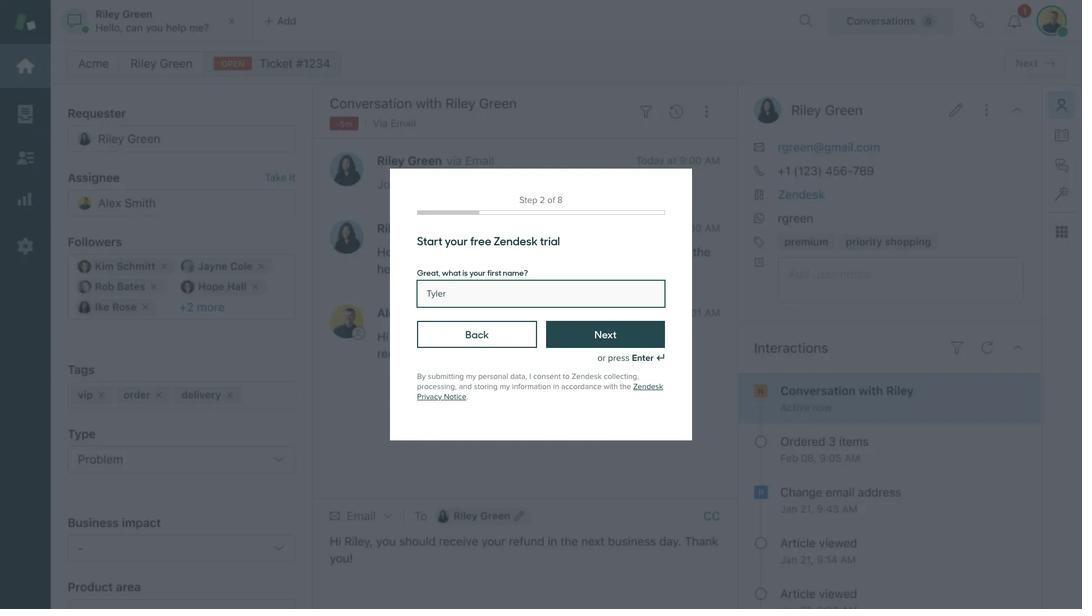 Task type: vqa. For each thing, say whether or not it's contained in the screenshot.
your
yes



Task type: locate. For each thing, give the bounding box(es) containing it.
to
[[563, 372, 570, 381]]

my
[[466, 372, 476, 381], [500, 382, 510, 391]]

1 horizontal spatial zendesk
[[572, 372, 602, 381]]

your left "free"
[[445, 232, 468, 249]]

next button
[[547, 321, 665, 348]]

1 vertical spatial zendesk
[[572, 372, 602, 381]]

press
[[608, 352, 630, 364]]

by
[[417, 372, 426, 381]]

my up and
[[466, 372, 476, 381]]

1 vertical spatial my
[[500, 382, 510, 391]]

with
[[604, 382, 618, 391]]

.
[[467, 392, 468, 402]]

great, what is your first name?
[[417, 267, 528, 278]]

start your free zendesk trial
[[417, 232, 560, 249]]

i
[[530, 372, 532, 381]]

start
[[417, 232, 443, 249]]

zendesk
[[494, 232, 538, 249], [572, 372, 602, 381], [634, 382, 664, 391]]

your
[[445, 232, 468, 249], [470, 267, 486, 278]]

storing
[[474, 382, 498, 391]]

0 horizontal spatial zendesk
[[494, 232, 538, 249]]

1 horizontal spatial my
[[500, 382, 510, 391]]

next
[[595, 327, 617, 341]]

0 horizontal spatial your
[[445, 232, 468, 249]]

0 vertical spatial zendesk
[[494, 232, 538, 249]]

zendesk up name?
[[494, 232, 538, 249]]

2 vertical spatial zendesk
[[634, 382, 664, 391]]

or
[[598, 352, 606, 364]]

free
[[470, 232, 492, 249]]

0 vertical spatial your
[[445, 232, 468, 249]]

zendesk inside by submitting my personal data, i consent to zendesk collecting, processing, and storing my information in accordance with the
[[572, 372, 602, 381]]

privacy
[[417, 392, 442, 402]]

first
[[488, 267, 502, 278]]

8
[[558, 195, 563, 206]]

collecting,
[[604, 372, 639, 381]]

zendesk up accordance
[[572, 372, 602, 381]]

2 horizontal spatial zendesk
[[634, 382, 664, 391]]

my down personal in the bottom of the page
[[500, 382, 510, 391]]

zendesk inside 'zendesk privacy notice'
[[634, 382, 664, 391]]

your right is
[[470, 267, 486, 278]]

enter image
[[656, 354, 665, 363]]

name?
[[503, 267, 528, 278]]

great,
[[417, 267, 441, 278]]

0 horizontal spatial my
[[466, 372, 476, 381]]

0 vertical spatial my
[[466, 372, 476, 381]]

processing,
[[417, 382, 457, 391]]

Great, what is your first name? text field
[[417, 280, 665, 307]]

notice
[[444, 392, 467, 402]]

enter
[[632, 352, 654, 364]]

zendesk right the
[[634, 382, 664, 391]]

2
[[540, 195, 545, 206]]

1 vertical spatial your
[[470, 267, 486, 278]]



Task type: describe. For each thing, give the bounding box(es) containing it.
product ui image
[[0, 0, 1083, 609]]

step 2 of 8
[[520, 195, 563, 206]]

zendesk privacy notice
[[417, 382, 664, 402]]

step
[[520, 195, 538, 206]]

of
[[548, 195, 555, 206]]

accordance
[[562, 382, 602, 391]]

data,
[[511, 372, 528, 381]]

the
[[620, 382, 631, 391]]

back button
[[417, 321, 538, 348]]

back
[[466, 327, 489, 341]]

trial
[[540, 232, 560, 249]]

by submitting my personal data, i consent to zendesk collecting, processing, and storing my information in accordance with the
[[417, 372, 639, 391]]

zendesk privacy notice link
[[417, 382, 664, 402]]

in
[[553, 382, 559, 391]]

or press enter
[[598, 352, 654, 364]]

is
[[463, 267, 468, 278]]

consent
[[534, 372, 561, 381]]

and
[[459, 382, 472, 391]]

personal
[[479, 372, 509, 381]]

1 horizontal spatial your
[[470, 267, 486, 278]]

information
[[512, 382, 551, 391]]

what
[[442, 267, 461, 278]]

submitting
[[428, 372, 464, 381]]



